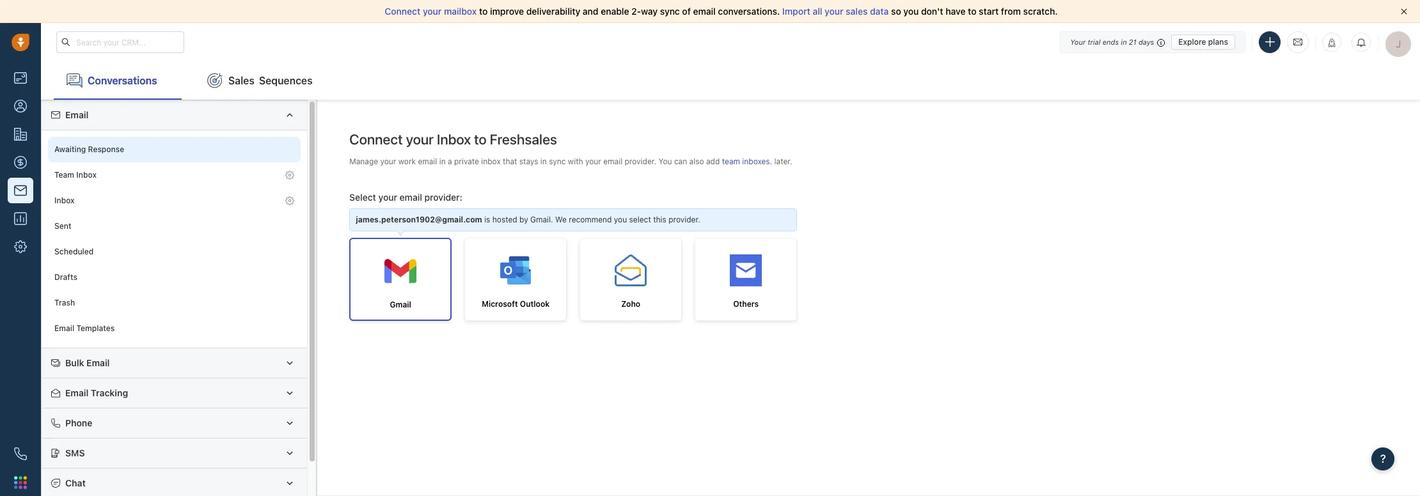 Task type: describe. For each thing, give the bounding box(es) containing it.
deliverability
[[526, 6, 580, 17]]

Search your CRM... text field
[[56, 31, 184, 53]]

recommend
[[569, 215, 612, 225]]

can
[[674, 157, 687, 166]]

all
[[813, 6, 822, 17]]

ends
[[1103, 37, 1119, 46]]

team
[[54, 170, 74, 180]]

tracking
[[91, 388, 128, 399]]

explore
[[1179, 37, 1206, 46]]

manage
[[349, 157, 378, 166]]

stays
[[519, 157, 538, 166]]

conversations link
[[54, 61, 182, 100]]

to for improve
[[479, 6, 488, 17]]

connect for connect your mailbox to improve deliverability and enable 2-way sync of email conversations. import all your sales data so you don't have to start from scratch.
[[385, 6, 421, 17]]

your right the all
[[825, 6, 844, 17]]

email tracking
[[65, 388, 128, 399]]

chat
[[65, 478, 86, 489]]

sms
[[65, 448, 85, 459]]

james.peterson1902@gmail.com is hosted by gmail. we recommend you select this provider.
[[356, 215, 700, 225]]

send email image
[[1294, 37, 1303, 48]]

gmail
[[390, 300, 411, 310]]

james.peterson1902@gmail.com
[[356, 215, 482, 225]]

days
[[1139, 37, 1154, 46]]

freshsales
[[490, 131, 557, 148]]

inboxes.
[[742, 157, 772, 166]]

zoho
[[621, 300, 640, 309]]

mailbox
[[444, 6, 477, 17]]

phone
[[65, 418, 92, 429]]

freshworks switcher image
[[14, 476, 27, 489]]

connect your mailbox to improve deliverability and enable 2-way sync of email conversations. import all your sales data so you don't have to start from scratch.
[[385, 6, 1058, 17]]

1 vertical spatial you
[[614, 215, 627, 225]]

email for email
[[65, 109, 89, 120]]

0 horizontal spatial sync
[[549, 157, 566, 166]]

gmail.
[[530, 215, 553, 225]]

to left start
[[968, 6, 977, 17]]

select
[[349, 192, 376, 203]]

21
[[1129, 37, 1137, 46]]

you
[[659, 157, 672, 166]]

have
[[946, 6, 966, 17]]

2-
[[632, 6, 641, 17]]

that
[[503, 157, 517, 166]]

team inbox
[[54, 170, 97, 180]]

your for connect your inbox to freshsales
[[406, 131, 434, 148]]

we
[[555, 215, 567, 225]]

awaiting response
[[54, 145, 124, 154]]

this
[[653, 215, 666, 225]]

response
[[88, 145, 124, 154]]

import all your sales data link
[[782, 6, 891, 17]]

what's new image
[[1327, 38, 1336, 47]]

team inboxes. link
[[722, 157, 774, 166]]

don't
[[921, 6, 943, 17]]

trash link
[[48, 290, 301, 316]]

is
[[484, 215, 490, 225]]

also
[[689, 157, 704, 166]]

scheduled link
[[48, 239, 301, 265]]

explore plans
[[1179, 37, 1228, 46]]

0 horizontal spatial in
[[439, 157, 446, 166]]

email templates link
[[48, 316, 301, 342]]

microsoft outlook link
[[465, 238, 567, 321]]

email right the work
[[418, 157, 437, 166]]

sent
[[54, 222, 71, 231]]

connect your mailbox link
[[385, 6, 479, 17]]

trash
[[54, 298, 75, 308]]

team
[[722, 157, 740, 166]]

plans
[[1208, 37, 1228, 46]]

0 vertical spatial inbox
[[437, 131, 471, 148]]

team inbox link
[[48, 162, 301, 188]]

bulk email
[[65, 358, 110, 368]]

work
[[398, 157, 416, 166]]

way
[[641, 6, 658, 17]]

provider:
[[424, 192, 462, 203]]

email right with
[[603, 157, 623, 166]]

outlook
[[520, 300, 550, 309]]

manage your work email in a private inbox that stays in sync with your email provider. you can also add team inboxes. later.
[[349, 157, 792, 166]]

email right bulk
[[86, 358, 110, 368]]

connect your inbox to freshsales
[[349, 131, 557, 148]]

enable
[[601, 6, 629, 17]]

sequences
[[259, 75, 313, 86]]

sales sequences
[[228, 75, 313, 86]]

hosted
[[492, 215, 517, 225]]

your for manage your work email in a private inbox that stays in sync with your email provider. you can also add team inboxes. later.
[[380, 157, 396, 166]]

gmail link
[[349, 238, 452, 321]]

your
[[1070, 37, 1086, 46]]

others
[[733, 300, 759, 309]]

your right with
[[585, 157, 601, 166]]

later.
[[774, 157, 792, 166]]

your trial ends in 21 days
[[1070, 37, 1154, 46]]



Task type: locate. For each thing, give the bounding box(es) containing it.
to
[[479, 6, 488, 17], [968, 6, 977, 17], [474, 131, 487, 148]]

provider. left you
[[625, 157, 656, 166]]

so
[[891, 6, 901, 17]]

2 horizontal spatial in
[[1121, 37, 1127, 46]]

data
[[870, 6, 889, 17]]

by
[[519, 215, 528, 225]]

0 vertical spatial you
[[904, 6, 919, 17]]

in left the 21
[[1121, 37, 1127, 46]]

connect up manage
[[349, 131, 403, 148]]

inbox right team
[[76, 170, 97, 180]]

your for connect your mailbox to improve deliverability and enable 2-way sync of email conversations. import all your sales data so you don't have to start from scratch.
[[423, 6, 442, 17]]

email for email templates
[[54, 324, 74, 334]]

0 vertical spatial connect
[[385, 6, 421, 17]]

sales sequences link
[[194, 61, 325, 100]]

1 vertical spatial sync
[[549, 157, 566, 166]]

scratch.
[[1023, 6, 1058, 17]]

and
[[583, 6, 599, 17]]

from
[[1001, 6, 1021, 17]]

email templates
[[54, 324, 115, 334]]

you left the select
[[614, 215, 627, 225]]

your up the work
[[406, 131, 434, 148]]

of
[[682, 6, 691, 17]]

1 horizontal spatial you
[[904, 6, 919, 17]]

email up awaiting
[[65, 109, 89, 120]]

0 horizontal spatial inbox
[[54, 196, 75, 206]]

explore plans link
[[1172, 34, 1235, 50]]

you
[[904, 6, 919, 17], [614, 215, 627, 225]]

email
[[693, 6, 716, 17], [418, 157, 437, 166], [603, 157, 623, 166], [400, 192, 422, 203]]

email up james.peterson1902@gmail.com
[[400, 192, 422, 203]]

conversations
[[88, 75, 157, 86]]

connect left mailbox
[[385, 6, 421, 17]]

microsoft outlook
[[482, 300, 550, 309]]

0 vertical spatial provider.
[[625, 157, 656, 166]]

improve
[[490, 6, 524, 17]]

your right 'select'
[[378, 192, 397, 203]]

inbox link
[[48, 188, 301, 214]]

sales
[[846, 6, 868, 17]]

1 horizontal spatial inbox
[[76, 170, 97, 180]]

phone element
[[8, 441, 33, 467]]

inbox up a
[[437, 131, 471, 148]]

1 horizontal spatial sync
[[660, 6, 680, 17]]

1 vertical spatial inbox
[[76, 170, 97, 180]]

0 horizontal spatial you
[[614, 215, 627, 225]]

0 vertical spatial sync
[[660, 6, 680, 17]]

a
[[448, 157, 452, 166]]

inbox down team
[[54, 196, 75, 206]]

awaiting response link
[[48, 137, 301, 162]]

tab list
[[41, 61, 1420, 100]]

sent link
[[48, 214, 301, 239]]

drafts link
[[48, 265, 301, 290]]

templates
[[76, 324, 115, 334]]

connect
[[385, 6, 421, 17], [349, 131, 403, 148]]

scheduled
[[54, 247, 94, 257]]

trial
[[1088, 37, 1101, 46]]

2 horizontal spatial inbox
[[437, 131, 471, 148]]

sync left with
[[549, 157, 566, 166]]

bulk
[[65, 358, 84, 368]]

2 vertical spatial inbox
[[54, 196, 75, 206]]

in
[[1121, 37, 1127, 46], [439, 157, 446, 166], [540, 157, 547, 166]]

awaiting
[[54, 145, 86, 154]]

drafts
[[54, 273, 77, 282]]

in right stays
[[540, 157, 547, 166]]

microsoft
[[482, 300, 518, 309]]

your for select your email provider:
[[378, 192, 397, 203]]

sales
[[228, 75, 255, 86]]

add
[[706, 157, 720, 166]]

import
[[782, 6, 810, 17]]

your left mailbox
[[423, 6, 442, 17]]

your left the work
[[380, 157, 396, 166]]

tab list containing conversations
[[41, 61, 1420, 100]]

conversations.
[[718, 6, 780, 17]]

1 horizontal spatial in
[[540, 157, 547, 166]]

email for email tracking
[[65, 388, 89, 399]]

0 horizontal spatial provider.
[[625, 157, 656, 166]]

1 horizontal spatial provider.
[[669, 215, 700, 225]]

private
[[454, 157, 479, 166]]

with
[[568, 157, 583, 166]]

email
[[65, 109, 89, 120], [54, 324, 74, 334], [86, 358, 110, 368], [65, 388, 89, 399]]

email down trash
[[54, 324, 74, 334]]

inbox
[[481, 157, 501, 166]]

provider.
[[625, 157, 656, 166], [669, 215, 700, 225]]

email right 'of'
[[693, 6, 716, 17]]

others link
[[695, 238, 797, 321]]

close image
[[1401, 8, 1407, 15]]

select
[[629, 215, 651, 225]]

connect for connect your inbox to freshsales
[[349, 131, 403, 148]]

in left a
[[439, 157, 446, 166]]

to for freshsales
[[474, 131, 487, 148]]

your
[[423, 6, 442, 17], [825, 6, 844, 17], [406, 131, 434, 148], [380, 157, 396, 166], [585, 157, 601, 166], [378, 192, 397, 203]]

phone image
[[14, 448, 27, 461]]

to up inbox on the top left of the page
[[474, 131, 487, 148]]

email up phone
[[65, 388, 89, 399]]

zoho link
[[580, 238, 682, 321]]

inbox
[[437, 131, 471, 148], [76, 170, 97, 180], [54, 196, 75, 206]]

you right so
[[904, 6, 919, 17]]

sync
[[660, 6, 680, 17], [549, 157, 566, 166]]

sync left 'of'
[[660, 6, 680, 17]]

start
[[979, 6, 999, 17]]

to right mailbox
[[479, 6, 488, 17]]

provider. right this
[[669, 215, 700, 225]]

1 vertical spatial provider.
[[669, 215, 700, 225]]

1 vertical spatial connect
[[349, 131, 403, 148]]

select your email provider:
[[349, 192, 462, 203]]



